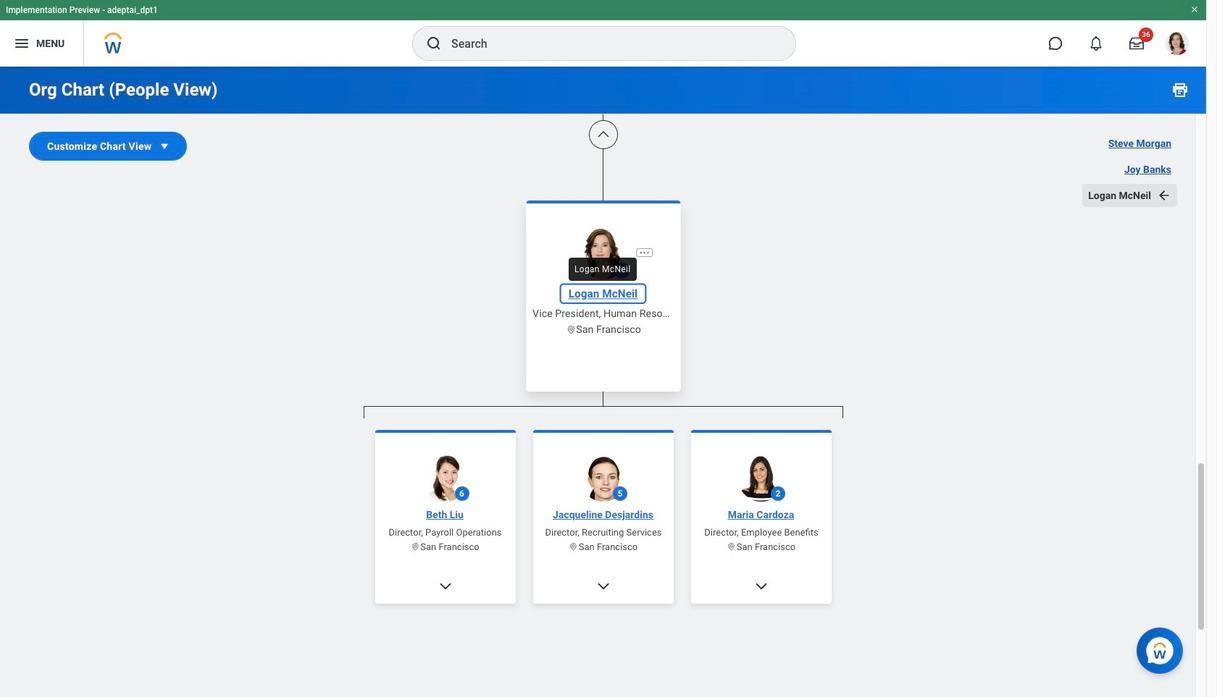 Task type: locate. For each thing, give the bounding box(es) containing it.
Search Workday  search field
[[451, 28, 766, 59]]

0 horizontal spatial location image
[[411, 543, 420, 552]]

inbox large image
[[1130, 36, 1144, 51]]

main content
[[0, 0, 1206, 698]]

banner
[[0, 0, 1206, 67]]

0 horizontal spatial chevron down image
[[438, 579, 453, 594]]

chevron down image
[[438, 579, 453, 594], [596, 579, 610, 594], [754, 579, 768, 594]]

1 horizontal spatial location image
[[569, 543, 578, 552]]

location image
[[411, 543, 420, 552], [569, 543, 578, 552]]

notifications large image
[[1089, 36, 1104, 51]]

search image
[[425, 35, 443, 52]]

2 chevron down image from the left
[[596, 579, 610, 594]]

1 horizontal spatial chevron down image
[[596, 579, 610, 594]]

2 horizontal spatial chevron down image
[[754, 579, 768, 594]]

tooltip
[[564, 254, 641, 285]]

1 location image from the left
[[411, 543, 420, 552]]

3 chevron down image from the left
[[754, 579, 768, 594]]

2 location image from the left
[[569, 543, 578, 552]]



Task type: vqa. For each thing, say whether or not it's contained in the screenshot.
2nd location image from left's chevron down icon
yes



Task type: describe. For each thing, give the bounding box(es) containing it.
location image for 2nd chevron down icon
[[569, 543, 578, 552]]

profile logan mcneil image
[[1166, 32, 1189, 58]]

arrow left image
[[1157, 188, 1172, 203]]

location image
[[727, 543, 736, 552]]

justify image
[[13, 35, 30, 52]]

logan mcneil, logan mcneil, 3 direct reports element
[[363, 418, 843, 698]]

1 chevron down image from the left
[[438, 579, 453, 594]]

print org chart image
[[1172, 81, 1189, 99]]

caret down image
[[157, 139, 172, 154]]

location image for 1st chevron down icon from left
[[411, 543, 420, 552]]

close environment banner image
[[1191, 5, 1199, 14]]

chevron up image
[[596, 128, 610, 142]]



